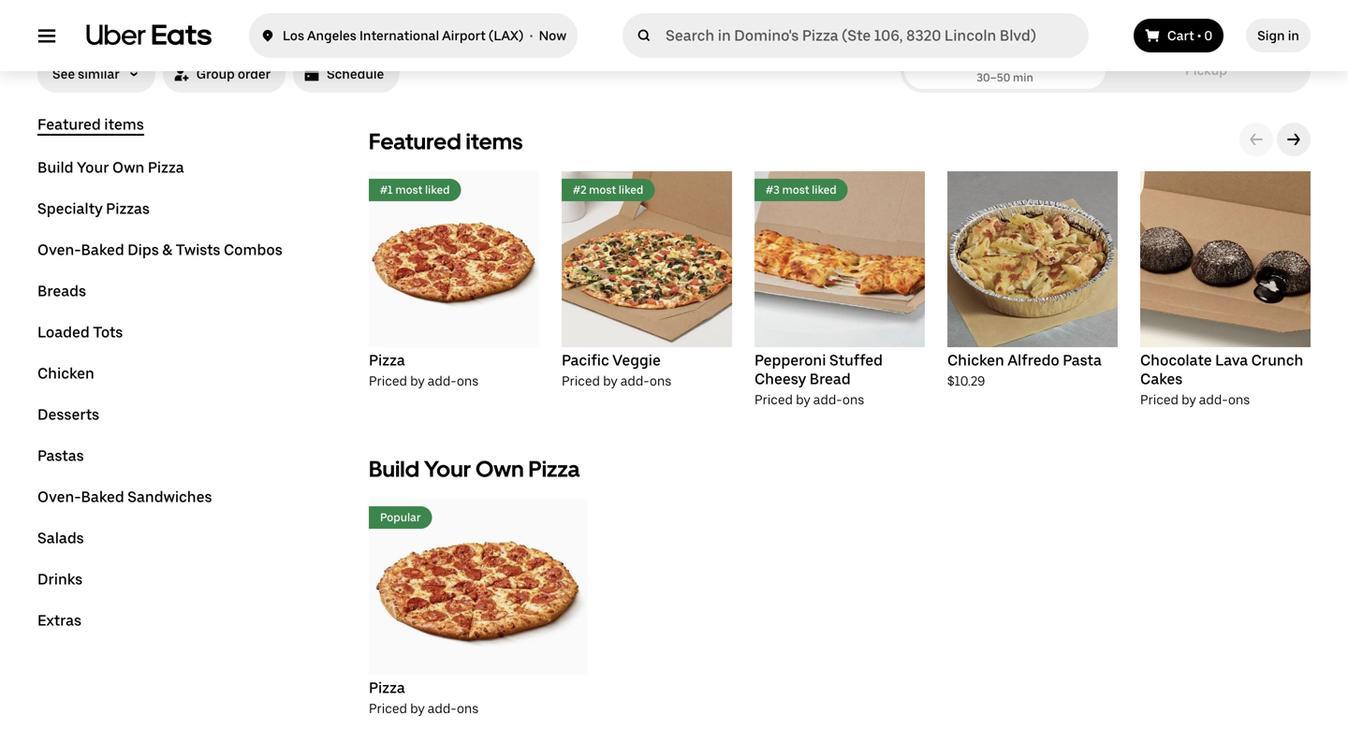 Task type: locate. For each thing, give the bounding box(es) containing it.
0 horizontal spatial build your own pizza
[[37, 159, 184, 176]]

featured
[[37, 116, 101, 133], [369, 128, 461, 155]]

1 horizontal spatial liked
[[619, 183, 643, 197]]

tots
[[93, 323, 123, 341]]

1 liked from the left
[[425, 183, 450, 197]]

• left 0
[[1197, 28, 1201, 44]]

0 horizontal spatial items
[[104, 116, 144, 133]]

1 horizontal spatial items
[[466, 128, 523, 155]]

11:59
[[104, 23, 133, 39]]

build up popular
[[369, 455, 420, 483]]

by
[[410, 373, 425, 389], [603, 373, 618, 389], [796, 392, 810, 408], [1182, 392, 1196, 408], [410, 701, 425, 717]]

#3
[[766, 183, 780, 197]]

featured down see
[[37, 116, 101, 133]]

1 horizontal spatial build your own pizza
[[369, 455, 580, 483]]

ons
[[457, 373, 479, 389], [650, 373, 671, 389], [842, 392, 864, 408], [1228, 392, 1250, 408], [457, 701, 479, 717]]

by inside "pacific veggie priced by add-ons"
[[603, 373, 618, 389]]

&
[[162, 241, 172, 259]]

previous image
[[1249, 132, 1264, 147]]

items inside button
[[104, 116, 144, 133]]

[object Object] radio
[[908, 51, 1102, 89]]

own inside build your own pizza button
[[112, 159, 145, 176]]

1 vertical spatial baked
[[81, 488, 124, 506]]

0 horizontal spatial featured items
[[37, 116, 144, 133]]

see similar
[[52, 66, 120, 82]]

airport
[[442, 28, 486, 44]]

baked left dips on the left top of the page
[[81, 241, 124, 259]]

chicken
[[947, 352, 1004, 369], [37, 365, 94, 382]]

items
[[104, 116, 144, 133], [466, 128, 523, 155]]

1 horizontal spatial chicken
[[947, 352, 1004, 369]]

0 horizontal spatial featured
[[37, 116, 101, 133]]

pasta
[[1063, 352, 1102, 369]]

specialty pizzas
[[37, 200, 150, 218]]

featured items inside navigation
[[37, 116, 144, 133]]

2 pizza priced by add-ons from the top
[[369, 679, 479, 717]]

2 most from the left
[[589, 183, 616, 197]]

liked right "#2" on the top left of the page
[[619, 183, 643, 197]]

build your own pizza
[[37, 159, 184, 176], [369, 455, 580, 483]]

2 baked from the top
[[81, 488, 124, 506]]

most right #3
[[782, 183, 809, 197]]

2 • from the left
[[1197, 28, 1201, 44]]

desserts button
[[37, 405, 99, 424]]

priced
[[369, 373, 407, 389], [562, 373, 600, 389], [755, 392, 793, 408], [1140, 392, 1179, 408], [369, 701, 407, 717]]

1 baked from the top
[[81, 241, 124, 259]]

1 horizontal spatial most
[[589, 183, 616, 197]]

schedule
[[327, 66, 384, 82]]

build inside button
[[37, 159, 74, 176]]

priced inside chocolate lava crunch cakes priced by add-ons
[[1140, 392, 1179, 408]]

group
[[196, 66, 235, 82]]

drinks button
[[37, 570, 83, 589]]

featured items button
[[37, 115, 144, 136]]

0 vertical spatial baked
[[81, 241, 124, 259]]

1 vertical spatial pizza priced by add-ons
[[369, 679, 479, 717]]

chicken up $10.29 at the right bottom of the page
[[947, 352, 1004, 369]]

salads
[[37, 529, 84, 547]]

build
[[37, 159, 74, 176], [369, 455, 420, 483]]

0 horizontal spatial most
[[395, 183, 423, 197]]

1 pizza priced by add-ons from the top
[[369, 352, 479, 389]]

baked for sandwiches
[[81, 488, 124, 506]]

1 horizontal spatial own
[[476, 455, 524, 483]]

featured up #1 most liked
[[369, 128, 461, 155]]

your
[[77, 159, 109, 176], [424, 455, 471, 483]]

featured items
[[37, 116, 144, 133], [369, 128, 523, 155]]

featured inside button
[[37, 116, 101, 133]]

own
[[112, 159, 145, 176], [476, 455, 524, 483]]

deliver to image
[[260, 24, 275, 47]]

build your own pizza inside navigation
[[37, 159, 184, 176]]

group order link
[[163, 55, 286, 93]]

cakes
[[1140, 370, 1183, 388]]

Search in Domino's Pizza (Ste 106, 8320 Lincoln Blvd) text field
[[666, 26, 1081, 45]]

1 horizontal spatial your
[[424, 455, 471, 483]]

most
[[395, 183, 423, 197], [589, 183, 616, 197], [782, 183, 809, 197]]

1 horizontal spatial •
[[1197, 28, 1201, 44]]

salads button
[[37, 529, 84, 548]]

group order
[[196, 66, 271, 82]]

build up specialty
[[37, 159, 74, 176]]

1 most from the left
[[395, 183, 423, 197]]

pepperoni stuffed cheesy bread priced by add-ons
[[755, 352, 886, 408]]

liked
[[425, 183, 450, 197], [619, 183, 643, 197], [812, 183, 837, 197]]

popular
[[380, 511, 421, 524]]

alfredo
[[1008, 352, 1060, 369]]

chevron down small image
[[127, 67, 140, 81]]

liked for pizza
[[425, 183, 450, 197]]

oven- up breads button
[[37, 241, 81, 259]]

1 vertical spatial build
[[369, 455, 420, 483]]

baked up salads 'button'
[[81, 488, 124, 506]]

schedule button
[[293, 55, 399, 93], [293, 55, 399, 93]]

pizzas
[[106, 200, 150, 218]]

0 vertical spatial oven-
[[37, 241, 81, 259]]

see
[[52, 66, 75, 82]]

0 horizontal spatial your
[[77, 159, 109, 176]]

featured items up #1 most liked
[[369, 128, 523, 155]]

liked right #3
[[812, 183, 837, 197]]

2 oven- from the top
[[37, 488, 81, 506]]

• left now
[[530, 28, 533, 44]]

baked inside button
[[81, 488, 124, 506]]

priced inside "pacific veggie priced by add-ons"
[[562, 373, 600, 389]]

0 vertical spatial own
[[112, 159, 145, 176]]

sandwiches
[[128, 488, 212, 506]]

pizza
[[148, 159, 184, 176], [369, 352, 405, 369], [529, 455, 580, 483], [369, 679, 405, 697]]

breads button
[[37, 282, 86, 301]]

1 vertical spatial oven-
[[37, 488, 81, 506]]

chicken down loaded
[[37, 365, 94, 382]]

2 horizontal spatial liked
[[812, 183, 837, 197]]

30–50
[[977, 71, 1011, 84]]

chicken button
[[37, 364, 94, 383]]

oven- down pastas button
[[37, 488, 81, 506]]

2 horizontal spatial most
[[782, 183, 809, 197]]

2 liked from the left
[[619, 183, 643, 197]]

your inside button
[[77, 159, 109, 176]]

3 most from the left
[[782, 183, 809, 197]]

most right "#2" on the top left of the page
[[589, 183, 616, 197]]

pizza priced by add-ons
[[369, 352, 479, 389], [369, 679, 479, 717]]

baked inside button
[[81, 241, 124, 259]]

most for pacific
[[589, 183, 616, 197]]

oven- inside button
[[37, 241, 81, 259]]

open until 11:59 pm
[[37, 23, 156, 39]]

dips
[[128, 241, 159, 259]]

add- inside "pacific veggie priced by add-ons"
[[620, 373, 650, 389]]

build your own pizza up popular
[[369, 455, 580, 483]]

1 oven- from the top
[[37, 241, 81, 259]]

oven-
[[37, 241, 81, 259], [37, 488, 81, 506]]

pacific
[[562, 352, 609, 369]]

most right #1
[[395, 183, 423, 197]]

0 vertical spatial build
[[37, 159, 74, 176]]

oven-baked dips & twists combos
[[37, 241, 283, 259]]

chicken for chicken
[[37, 365, 94, 382]]

los
[[283, 28, 304, 44]]

0 vertical spatial your
[[77, 159, 109, 176]]

by inside chocolate lava crunch cakes priced by add-ons
[[1182, 392, 1196, 408]]

#3 most liked
[[766, 183, 837, 197]]

specialty
[[37, 200, 103, 218]]

0 horizontal spatial own
[[112, 159, 145, 176]]

0 horizontal spatial liked
[[425, 183, 450, 197]]

3 liked from the left
[[812, 183, 837, 197]]

pastas button
[[37, 447, 84, 465]]

0 vertical spatial pizza priced by add-ons
[[369, 352, 479, 389]]

0
[[1204, 28, 1213, 44]]

0 horizontal spatial build
[[37, 159, 74, 176]]

add-
[[428, 373, 457, 389], [620, 373, 650, 389], [813, 392, 842, 408], [1199, 392, 1228, 408], [428, 701, 457, 717]]

navigation
[[37, 115, 324, 653]]

chicken inside chicken alfredo pasta $10.29
[[947, 352, 1004, 369]]

•
[[530, 28, 533, 44], [1197, 28, 1201, 44]]

baked for dips
[[81, 241, 124, 259]]

chicken for chicken alfredo pasta $10.29
[[947, 352, 1004, 369]]

oven- for oven-baked dips & twists combos
[[37, 241, 81, 259]]

oven-baked dips & twists combos button
[[37, 241, 283, 259]]

0 horizontal spatial chicken
[[37, 365, 94, 382]]

baked
[[81, 241, 124, 259], [81, 488, 124, 506]]

main navigation menu image
[[37, 26, 56, 45]]

featured items up build your own pizza button
[[37, 116, 144, 133]]

1 horizontal spatial featured
[[369, 128, 461, 155]]

0 horizontal spatial •
[[530, 28, 533, 44]]

build your own pizza up pizzas
[[37, 159, 184, 176]]

order
[[238, 66, 271, 82]]

stuffed
[[829, 352, 883, 369]]

0 vertical spatial build your own pizza
[[37, 159, 184, 176]]

oven- inside button
[[37, 488, 81, 506]]

most for pizza
[[395, 183, 423, 197]]

1 • from the left
[[530, 28, 533, 44]]

liked right #1
[[425, 183, 450, 197]]



Task type: describe. For each thing, give the bounding box(es) containing it.
cart • 0
[[1167, 28, 1213, 44]]

1 horizontal spatial featured items
[[369, 128, 523, 155]]

delivery 30–50 min
[[977, 55, 1033, 84]]

loaded tots button
[[37, 323, 123, 342]]

extras button
[[37, 611, 82, 630]]

oven-baked sandwiches
[[37, 488, 212, 506]]

extras
[[37, 612, 82, 630]]

most for pepperoni
[[782, 183, 809, 197]]

pizza inside button
[[148, 159, 184, 176]]

los angeles international airport (lax) • now
[[283, 28, 567, 44]]

angeles
[[307, 28, 357, 44]]

cart
[[1167, 28, 1194, 44]]

delivery
[[980, 55, 1030, 71]]

international
[[359, 28, 439, 44]]

1 horizontal spatial build
[[369, 455, 420, 483]]

pepperoni
[[755, 352, 826, 369]]

oven- for oven-baked sandwiches
[[37, 488, 81, 506]]

specialty pizzas button
[[37, 199, 150, 218]]

sign in
[[1258, 28, 1300, 44]]

pastas
[[37, 447, 84, 465]]

priced inside pepperoni stuffed cheesy bread priced by add-ons
[[755, 392, 793, 408]]

oven-baked sandwiches button
[[37, 488, 212, 507]]

loaded
[[37, 323, 90, 341]]

1 vertical spatial own
[[476, 455, 524, 483]]

chocolate
[[1140, 352, 1212, 369]]

crunch
[[1251, 352, 1304, 369]]

ons inside chocolate lava crunch cakes priced by add-ons
[[1228, 392, 1250, 408]]

lava
[[1215, 352, 1248, 369]]

sign in link
[[1246, 19, 1311, 52]]

desserts
[[37, 406, 99, 424]]

uber eats home image
[[86, 24, 212, 47]]

#2 most liked
[[573, 183, 643, 197]]

next image
[[1286, 132, 1301, 147]]

1 vertical spatial your
[[424, 455, 471, 483]]

drinks
[[37, 571, 83, 588]]

#1
[[380, 183, 393, 197]]

twists
[[176, 241, 220, 259]]

build your own pizza button
[[37, 158, 184, 177]]

pm
[[136, 23, 156, 39]]

(lax)
[[489, 28, 524, 44]]

liked for pacific
[[619, 183, 643, 197]]

pacific veggie priced by add-ons
[[562, 352, 671, 389]]

ons inside pepperoni stuffed cheesy bread priced by add-ons
[[842, 392, 864, 408]]

1 vertical spatial build your own pizza
[[369, 455, 580, 483]]

loaded tots
[[37, 323, 123, 341]]

breads
[[37, 282, 86, 300]]

add- inside chocolate lava crunch cakes priced by add-ons
[[1199, 392, 1228, 408]]

veggie
[[613, 352, 661, 369]]

combos
[[224, 241, 283, 259]]

until
[[73, 23, 101, 39]]

pizza priced by add-ons for popular
[[369, 679, 479, 717]]

[object Object] radio
[[1109, 59, 1303, 81]]

add- inside pepperoni stuffed cheesy bread priced by add-ons
[[813, 392, 842, 408]]

by inside pepperoni stuffed cheesy bread priced by add-ons
[[796, 392, 810, 408]]

now
[[539, 28, 567, 44]]

pizza priced by add-ons for #1 most liked
[[369, 352, 479, 389]]

sign
[[1258, 28, 1285, 44]]

open
[[37, 23, 70, 39]]

in
[[1288, 28, 1300, 44]]

$10.29
[[947, 373, 985, 389]]

chicken alfredo pasta $10.29
[[947, 352, 1102, 389]]

#1 most liked
[[380, 183, 450, 197]]

chocolate lava crunch cakes priced by add-ons
[[1140, 352, 1307, 408]]

similar
[[78, 66, 120, 82]]

bread
[[810, 370, 851, 388]]

#2
[[573, 183, 587, 197]]

min
[[1013, 71, 1033, 84]]

ons inside "pacific veggie priced by add-ons"
[[650, 373, 671, 389]]

cheesy
[[755, 370, 806, 388]]

pickup
[[1185, 62, 1227, 78]]

liked for pepperoni
[[812, 183, 837, 197]]

navigation containing featured items
[[37, 115, 324, 653]]



Task type: vqa. For each thing, say whether or not it's contained in the screenshot.
stores
no



